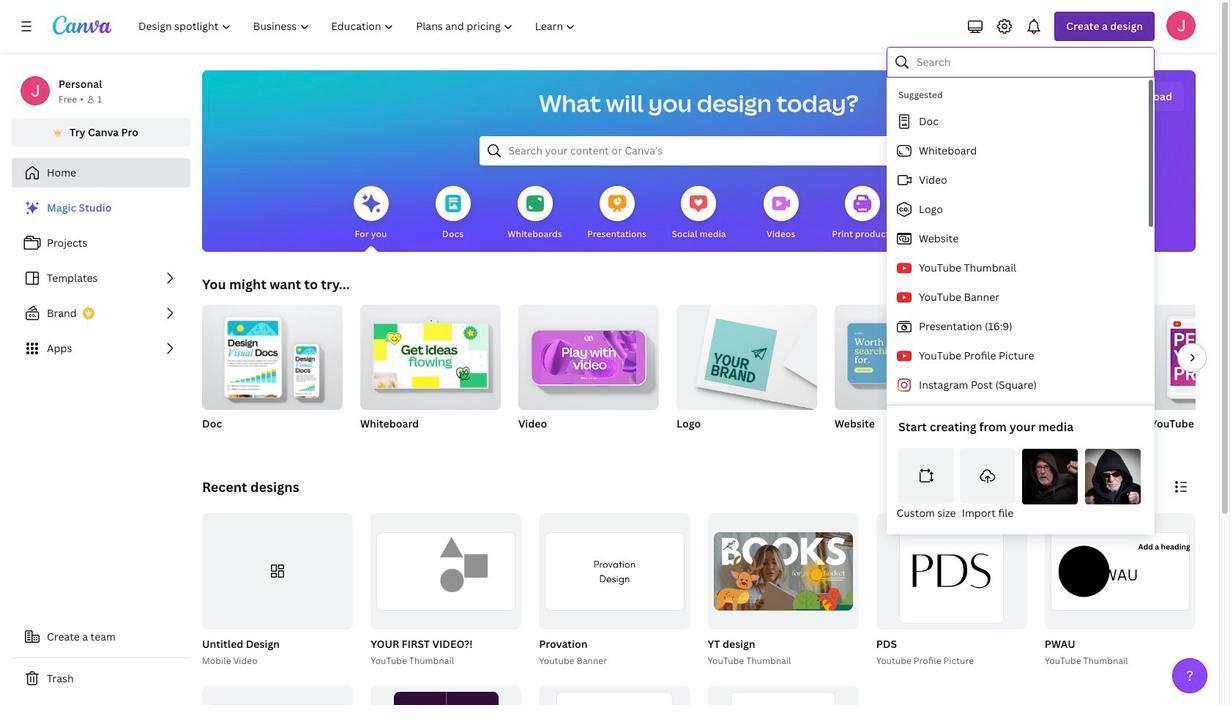 Task type: vqa. For each thing, say whether or not it's contained in the screenshot.
Top level navigation element
yes



Task type: describe. For each thing, give the bounding box(es) containing it.
james peterson image
[[1167, 11, 1196, 40]]



Task type: locate. For each thing, give the bounding box(es) containing it.
top level navigation element
[[129, 12, 588, 41]]

list
[[12, 193, 190, 363]]

0 vertical spatial search search field
[[917, 48, 1145, 76]]

Search search field
[[917, 48, 1145, 76], [509, 137, 889, 165]]

0 horizontal spatial search search field
[[509, 137, 889, 165]]

None search field
[[479, 136, 919, 166]]

1 vertical spatial search search field
[[509, 137, 889, 165]]

group
[[202, 299, 343, 450], [202, 299, 343, 410], [360, 299, 501, 450], [360, 299, 501, 410], [519, 299, 659, 450], [519, 299, 659, 410], [677, 305, 817, 450], [677, 305, 817, 410], [835, 305, 976, 450], [993, 305, 1134, 450], [1151, 305, 1230, 450], [199, 513, 353, 668], [202, 513, 353, 630], [368, 513, 522, 668], [371, 513, 522, 630], [536, 513, 690, 668], [539, 513, 690, 630], [705, 513, 859, 668], [873, 513, 1027, 668], [1042, 513, 1196, 668], [1045, 513, 1196, 630], [371, 686, 522, 705], [539, 686, 690, 705], [708, 686, 859, 705]]

1 horizontal spatial search search field
[[917, 48, 1145, 76]]



